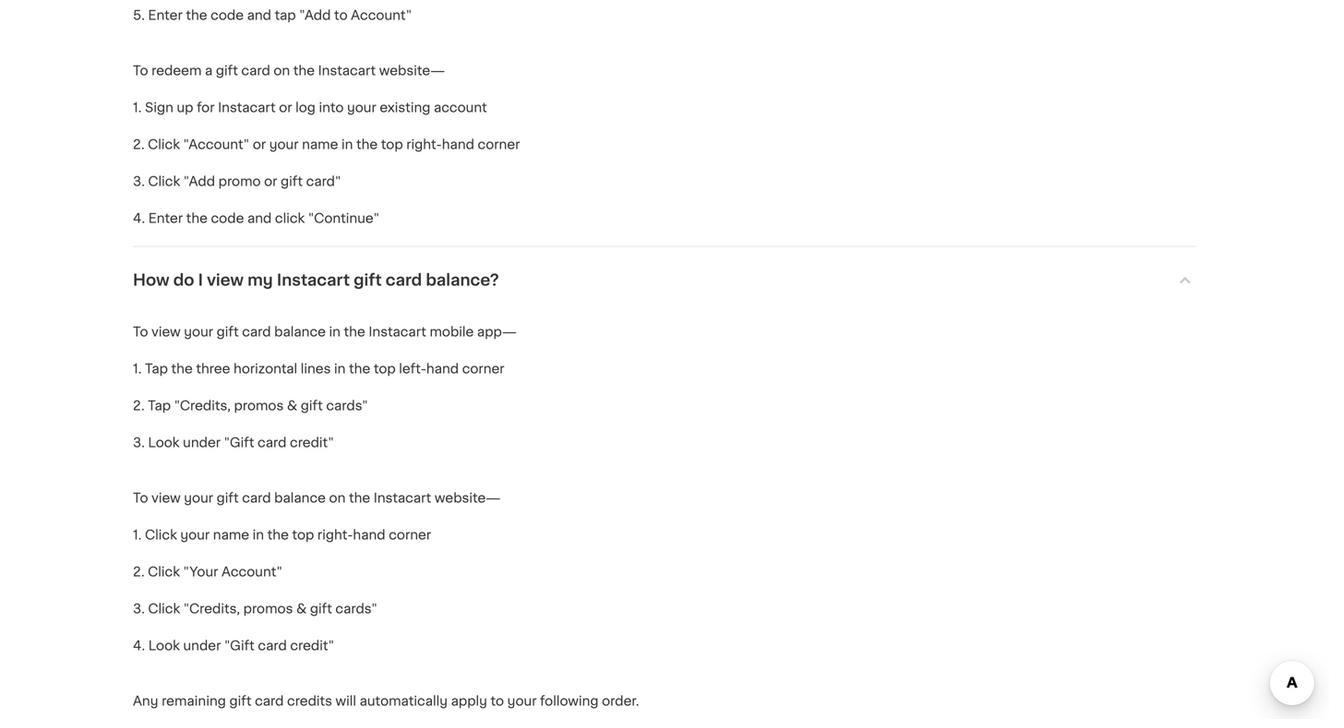 Task type: describe. For each thing, give the bounding box(es) containing it.
apply
[[451, 695, 487, 707]]

0 horizontal spatial top
[[292, 528, 314, 541]]

automatically
[[360, 695, 448, 707]]

website—
[[435, 491, 501, 504]]

2 "gift from the top
[[224, 639, 255, 652]]

1 vertical spatial cards"
[[336, 602, 377, 615]]

card down the horizontal
[[258, 436, 287, 449]]

4.
[[133, 639, 145, 652]]

0 vertical spatial tap
[[145, 362, 168, 375]]

1 vertical spatial "credits,
[[184, 602, 240, 615]]

1 vertical spatial promos
[[243, 602, 293, 615]]

your up name
[[184, 491, 213, 504]]

0 vertical spatial &
[[287, 399, 297, 412]]

instacart inside dropdown button
[[277, 272, 350, 288]]

order.
[[602, 695, 639, 707]]

the left three
[[171, 362, 193, 375]]

2 vertical spatial click
[[148, 602, 180, 615]]

1 credit" from the top
[[290, 436, 334, 449]]

the up account" at the left bottom of page
[[267, 528, 289, 541]]

2 to from the top
[[133, 491, 148, 504]]

2 2. from the top
[[133, 565, 145, 578]]

the right on
[[349, 491, 370, 504]]

1 vertical spatial click
[[148, 565, 180, 578]]

0 vertical spatial in
[[329, 325, 341, 338]]

1 2. from the top
[[133, 399, 145, 412]]

2 1. from the top
[[133, 528, 142, 541]]

right-
[[318, 528, 353, 541]]

1 3. from the top
[[133, 436, 145, 449]]

mobile
[[430, 325, 474, 338]]

i
[[198, 272, 203, 288]]

view inside dropdown button
[[207, 272, 244, 288]]

0 horizontal spatial corner
[[389, 528, 431, 541]]

the right 'lines'
[[349, 362, 370, 375]]

card left credits
[[255, 695, 284, 707]]

three
[[196, 362, 230, 375]]

card down account" at the left bottom of page
[[258, 639, 287, 652]]

1 horizontal spatial corner
[[462, 362, 505, 375]]

1 vertical spatial instacart
[[369, 325, 426, 338]]

how
[[133, 272, 169, 288]]

0 vertical spatial promos
[[234, 399, 284, 412]]



Task type: locate. For each thing, give the bounding box(es) containing it.
2 vertical spatial in
[[253, 528, 264, 541]]

card left balance?
[[386, 272, 422, 288]]

2 vertical spatial view
[[152, 491, 181, 504]]

"your
[[183, 565, 218, 578]]

1 vertical spatial corner
[[389, 528, 431, 541]]

1 vertical spatial &
[[296, 602, 307, 615]]

left-
[[399, 362, 426, 375]]

0 vertical spatial instacart
[[277, 272, 350, 288]]

cards" down 'lines'
[[326, 399, 368, 412]]

under
[[183, 436, 221, 449], [183, 639, 221, 652]]

card up name
[[242, 491, 271, 504]]

in up 'lines'
[[329, 325, 341, 338]]

top left left- at the left of the page
[[374, 362, 396, 375]]

2 look from the top
[[148, 639, 180, 652]]

your left name
[[180, 528, 210, 541]]

credits
[[287, 695, 332, 707]]

2 vertical spatial instacart
[[374, 491, 431, 504]]

account"
[[222, 565, 282, 578]]

in right 'lines'
[[334, 362, 346, 375]]

1 vertical spatial top
[[292, 528, 314, 541]]

2.
[[133, 399, 145, 412], [133, 565, 145, 578]]

1 to from the top
[[133, 325, 148, 338]]

to
[[133, 325, 148, 338], [133, 491, 148, 504]]

top
[[374, 362, 396, 375], [292, 528, 314, 541]]

1 vertical spatial balance
[[274, 491, 326, 504]]

look
[[148, 436, 180, 449], [148, 639, 180, 652]]

2 balance from the top
[[274, 491, 326, 504]]

"credits,
[[174, 399, 231, 412], [184, 602, 240, 615]]

1 vertical spatial 2.
[[133, 565, 145, 578]]

credit" up on
[[290, 436, 334, 449]]

corner
[[462, 362, 505, 375], [389, 528, 431, 541]]

1 vertical spatial "gift
[[224, 639, 255, 652]]

1 vertical spatial 3.
[[133, 602, 145, 615]]

under down three
[[183, 436, 221, 449]]

"gift down three
[[224, 436, 254, 449]]

balance
[[274, 325, 326, 338], [274, 491, 326, 504]]

1 1. from the top
[[133, 362, 142, 375]]

1 vertical spatial hand
[[353, 528, 386, 541]]

0 vertical spatial look
[[148, 436, 180, 449]]

1 look from the top
[[148, 436, 180, 449]]

instacart right on
[[374, 491, 431, 504]]

gift
[[354, 272, 382, 288], [217, 325, 239, 338], [301, 399, 323, 412], [217, 491, 239, 504], [310, 602, 332, 615], [229, 695, 252, 707]]

instacart up left- at the left of the page
[[369, 325, 426, 338]]

0 vertical spatial to
[[133, 325, 148, 338]]

view
[[207, 272, 244, 288], [152, 325, 181, 338], [152, 491, 181, 504]]

how do i view my instacart gift card balance? button
[[133, 247, 1196, 313]]

"credits, down three
[[174, 399, 231, 412]]

0 vertical spatial 1.
[[133, 362, 142, 375]]

1 "gift from the top
[[224, 436, 254, 449]]

following
[[540, 695, 599, 707]]

2 credit" from the top
[[290, 639, 334, 652]]

remaining
[[162, 695, 226, 707]]

instacart right my
[[277, 272, 350, 288]]

1 vertical spatial credit"
[[290, 639, 334, 652]]

1 vertical spatial under
[[183, 639, 221, 652]]

0 vertical spatial "gift
[[224, 436, 254, 449]]

balance left on
[[274, 491, 326, 504]]

your right to
[[507, 695, 537, 707]]

promos
[[234, 399, 284, 412], [243, 602, 293, 615]]

horizontal
[[234, 362, 297, 375]]

0 vertical spatial cards"
[[326, 399, 368, 412]]

0 horizontal spatial hand
[[353, 528, 386, 541]]

your
[[184, 325, 213, 338], [184, 491, 213, 504], [180, 528, 210, 541], [507, 695, 537, 707]]

balance?
[[426, 272, 499, 288]]

1 vertical spatial in
[[334, 362, 346, 375]]

credit"
[[290, 436, 334, 449], [290, 639, 334, 652]]

1 vertical spatial 1.
[[133, 528, 142, 541]]

&
[[287, 399, 297, 412], [296, 602, 307, 615]]

tap
[[145, 362, 168, 375], [148, 399, 171, 412]]

corner right right-
[[389, 528, 431, 541]]

to
[[491, 695, 504, 707]]

card
[[386, 272, 422, 288], [242, 325, 271, 338], [258, 436, 287, 449], [242, 491, 271, 504], [258, 639, 287, 652], [255, 695, 284, 707]]

promos down account" at the left bottom of page
[[243, 602, 293, 615]]

0 vertical spatial balance
[[274, 325, 326, 338]]

instacart
[[277, 272, 350, 288], [369, 325, 426, 338], [374, 491, 431, 504]]

do
[[173, 272, 194, 288]]

under up remaining
[[183, 639, 221, 652]]

hand
[[426, 362, 459, 375], [353, 528, 386, 541]]

on
[[329, 491, 346, 504]]

click
[[145, 528, 177, 541], [148, 565, 180, 578], [148, 602, 180, 615]]

1 balance from the top
[[274, 325, 326, 338]]

lines
[[301, 362, 331, 375]]

your up three
[[184, 325, 213, 338]]

"gift up remaining
[[224, 639, 255, 652]]

"credits, down ""your"
[[184, 602, 240, 615]]

in
[[329, 325, 341, 338], [334, 362, 346, 375], [253, 528, 264, 541]]

0 vertical spatial 3.
[[133, 436, 145, 449]]

to view your gift card balance in the instacart mobile app— 1. tap the three horizontal lines in the top left-hand corner 2. tap "credits, promos & gift cards" 3. look under "gift card credit" to view your gift card balance on the instacart website— 1. click your name in the top right-hand corner 2. click "your account" 3. click "credits, promos & gift cards" 4. look under "gift card credit" any remaining gift card credits will automatically apply to your following order.
[[133, 325, 639, 707]]

name
[[213, 528, 249, 541]]

promos down the horizontal
[[234, 399, 284, 412]]

corner down the app—
[[462, 362, 505, 375]]

0 vertical spatial top
[[374, 362, 396, 375]]

0 vertical spatial under
[[183, 436, 221, 449]]

0 vertical spatial hand
[[426, 362, 459, 375]]

0 vertical spatial credit"
[[290, 436, 334, 449]]

"gift
[[224, 436, 254, 449], [224, 639, 255, 652]]

3.
[[133, 436, 145, 449], [133, 602, 145, 615]]

1 horizontal spatial hand
[[426, 362, 459, 375]]

cards" down right-
[[336, 602, 377, 615]]

top left right-
[[292, 528, 314, 541]]

app—
[[477, 325, 517, 338]]

2 3. from the top
[[133, 602, 145, 615]]

1 vertical spatial look
[[148, 639, 180, 652]]

the
[[344, 325, 365, 338], [171, 362, 193, 375], [349, 362, 370, 375], [349, 491, 370, 504], [267, 528, 289, 541]]

1 vertical spatial to
[[133, 491, 148, 504]]

1.
[[133, 362, 142, 375], [133, 528, 142, 541]]

1 vertical spatial tap
[[148, 399, 171, 412]]

0 vertical spatial 2.
[[133, 399, 145, 412]]

0 vertical spatial click
[[145, 528, 177, 541]]

card inside dropdown button
[[386, 272, 422, 288]]

my
[[247, 272, 273, 288]]

card up the horizontal
[[242, 325, 271, 338]]

1 under from the top
[[183, 436, 221, 449]]

any
[[133, 695, 158, 707]]

the down the how do i view my instacart gift card balance?
[[344, 325, 365, 338]]

credit" up credits
[[290, 639, 334, 652]]

0 vertical spatial "credits,
[[174, 399, 231, 412]]

cards"
[[326, 399, 368, 412], [336, 602, 377, 615]]

0 vertical spatial corner
[[462, 362, 505, 375]]

gift inside 'how do i view my instacart gift card balance?' dropdown button
[[354, 272, 382, 288]]

2 under from the top
[[183, 639, 221, 652]]

1 vertical spatial view
[[152, 325, 181, 338]]

0 vertical spatial view
[[207, 272, 244, 288]]

balance up 'lines'
[[274, 325, 326, 338]]

in right name
[[253, 528, 264, 541]]

will
[[336, 695, 356, 707]]

how do i view my instacart gift card balance?
[[133, 272, 499, 288]]

1 horizontal spatial top
[[374, 362, 396, 375]]



Task type: vqa. For each thing, say whether or not it's contained in the screenshot.
the top 2.
yes



